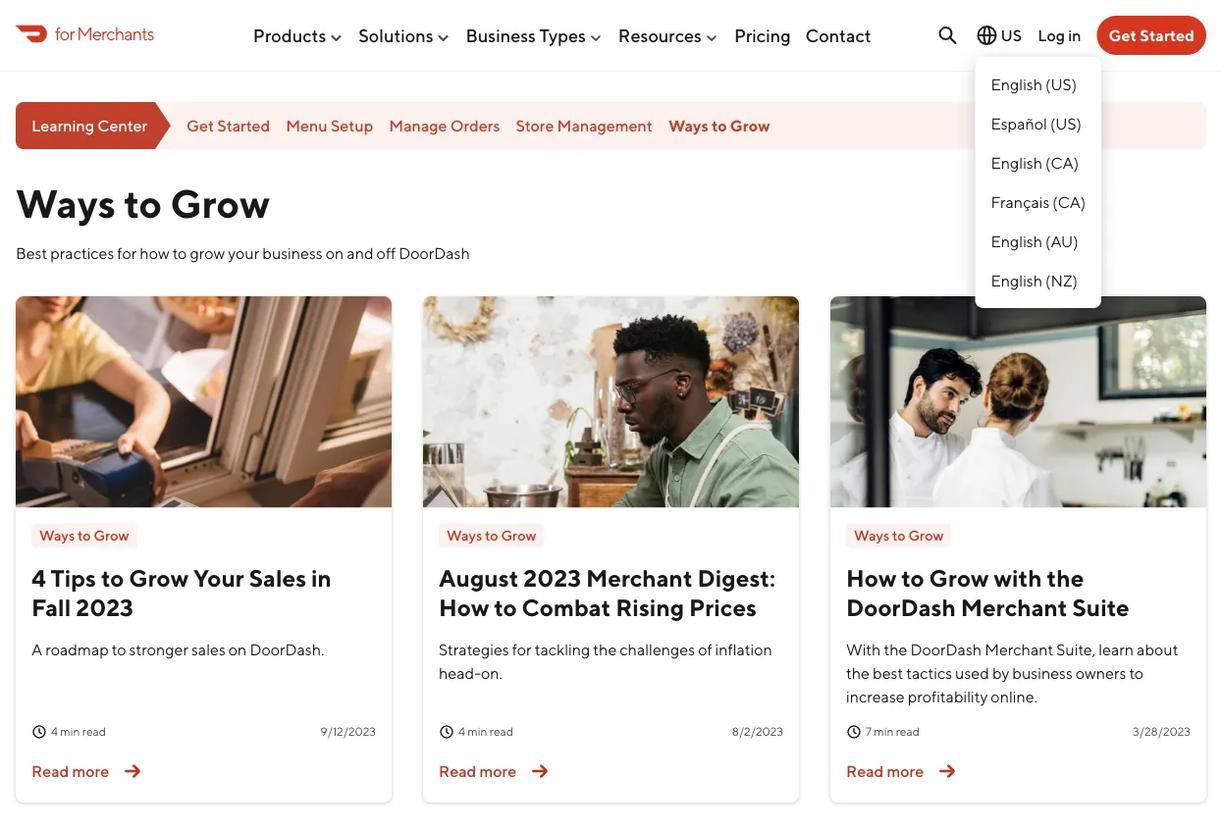 Task type: vqa. For each thing, say whether or not it's contained in the screenshot.
leftmost Need
no



Task type: describe. For each thing, give the bounding box(es) containing it.
for merchants link
[[16, 20, 154, 47]]

for inside "link"
[[55, 23, 74, 44]]

(au)
[[1046, 232, 1078, 251]]

english (au)
[[991, 232, 1078, 251]]

arrow right image
[[524, 756, 556, 787]]

get started link
[[187, 116, 270, 135]]

manage
[[389, 116, 447, 135]]

français
[[991, 193, 1050, 212]]

time line image for 4 tips to grow your sales in fall 2023
[[31, 724, 47, 740]]

english for english (us)
[[991, 75, 1043, 94]]

4 for 4 tips to grow your sales in fall 2023
[[51, 725, 58, 739]]

stronger
[[129, 640, 188, 659]]

suite
[[1072, 593, 1130, 621]]

with the doordash merchant suite, learn about the best tactics used by business owners to increase profitability online.
[[846, 640, 1178, 706]]

how to grow with the doordash merchant suite
[[846, 564, 1130, 621]]

learning center link
[[16, 102, 171, 149]]

arrow right image for suite
[[932, 756, 963, 787]]

prices
[[689, 593, 757, 621]]

merchant inside august 2023 merchant digest: how to combat rising prices
[[586, 564, 693, 592]]

globe line image
[[975, 24, 999, 47]]

the inside how to grow with the doordash merchant suite
[[1047, 564, 1084, 592]]

your
[[194, 564, 244, 592]]

fall
[[31, 593, 71, 621]]

français (ca)
[[991, 193, 1086, 212]]

ways for how to grow with the doordash merchant suite
[[854, 527, 890, 544]]

4 min read for 4 tips to grow your sales in fall 2023
[[51, 725, 106, 739]]

tackling
[[535, 640, 590, 659]]

8/2/2023
[[732, 725, 783, 739]]

strategies for tackling the challenges of inflation head-on.
[[439, 640, 772, 683]]

time line image
[[846, 724, 862, 740]]

english (au) button
[[975, 222, 1102, 261]]

business
[[466, 25, 536, 46]]

(nz)
[[1046, 271, 1078, 290]]

resources link
[[618, 17, 719, 54]]

business types link
[[466, 17, 604, 54]]

min for how to grow with the doordash merchant suite
[[874, 725, 894, 739]]

7
[[866, 725, 872, 739]]

english for english (nz)
[[991, 271, 1043, 290]]

and
[[347, 244, 374, 263]]

read for august 2023 merchant digest: how to combat rising prices
[[490, 725, 513, 739]]

english (us) button
[[975, 65, 1102, 104]]

august 2023 merchant digest: how to combat rising prices
[[439, 564, 776, 621]]

tips
[[51, 564, 96, 592]]

sales
[[191, 640, 226, 659]]

more for august 2023 merchant digest: how to combat rising prices
[[480, 762, 516, 781]]

english for english (au)
[[991, 232, 1043, 251]]

business types
[[466, 25, 586, 46]]

a
[[31, 640, 42, 659]]

center
[[97, 116, 147, 135]]

best
[[873, 664, 903, 683]]

min for 4 tips to grow your sales in fall 2023
[[60, 725, 80, 739]]

to inside 4 tips to grow your sales in fall 2023
[[101, 564, 124, 592]]

0 horizontal spatial started
[[217, 116, 270, 135]]

español (us) button
[[975, 104, 1102, 143]]

suite,
[[1057, 640, 1096, 659]]

store management link
[[516, 116, 653, 135]]

time line image for august 2023 merchant digest: how to combat rising prices
[[439, 724, 455, 740]]

read more for august 2023 merchant digest: how to combat rising prices
[[439, 762, 516, 781]]

a roadmap to stronger sales on doordash.
[[31, 640, 324, 659]]

us
[[1001, 26, 1022, 45]]

pricing link
[[734, 17, 791, 54]]

store management
[[516, 116, 653, 135]]

for merchants
[[55, 23, 154, 44]]

read for how to grow with the doordash merchant suite
[[896, 725, 920, 739]]

how
[[140, 244, 169, 263]]

learn
[[1099, 640, 1134, 659]]

setup
[[331, 116, 373, 135]]

9/12/2023
[[321, 725, 376, 739]]

products
[[253, 25, 326, 46]]

head-
[[439, 664, 481, 683]]

about
[[1137, 640, 1178, 659]]

english (us)
[[991, 75, 1077, 94]]

manage orders
[[389, 116, 500, 135]]

grow inside how to grow with the doordash merchant suite
[[929, 564, 989, 592]]

ways to grow for how to grow with the doordash merchant suite
[[854, 527, 944, 544]]

to inside august 2023 merchant digest: how to combat rising prices
[[494, 593, 517, 621]]

0 vertical spatial on
[[326, 244, 344, 263]]

2023 inside august 2023 merchant digest: how to combat rising prices
[[523, 564, 581, 592]]

get started button
[[1097, 16, 1206, 55]]

solutions
[[359, 25, 433, 46]]

practices
[[50, 244, 114, 263]]

in inside 4 tips to grow your sales in fall 2023
[[311, 564, 332, 592]]

grow inside 4 tips to grow your sales in fall 2023
[[129, 564, 189, 592]]

français (ca) button
[[975, 183, 1102, 222]]

blog hero 1208x1080 v190.01.01 image
[[423, 296, 799, 508]]

solutions link
[[359, 17, 451, 54]]

business inside "with the doordash merchant suite, learn about the best tactics used by business owners to increase profitability online."
[[1012, 664, 1073, 683]]

used
[[955, 664, 989, 683]]

the up best
[[884, 640, 908, 659]]

ways to grow for august 2023 merchant digest: how to combat rising prices
[[447, 527, 536, 544]]

merchant inside "with the doordash merchant suite, learn about the best tactics used by business owners to increase profitability online."
[[985, 640, 1054, 659]]

english (ca) button
[[975, 143, 1102, 183]]

rising
[[616, 593, 684, 621]]

resources
[[618, 25, 702, 46]]

of
[[698, 640, 712, 659]]

1 vertical spatial on
[[229, 640, 247, 659]]

doordash inside "with the doordash merchant suite, learn about the best tactics used by business owners to increase profitability online."
[[911, 640, 982, 659]]

ways for 4 tips to grow your sales in fall 2023
[[39, 527, 75, 544]]

ways to grow for 4 tips to grow your sales in fall 2023
[[39, 527, 129, 544]]

manage orders link
[[389, 116, 500, 135]]

log
[[1038, 26, 1065, 44]]

with
[[994, 564, 1042, 592]]

digest:
[[697, 564, 776, 592]]



Task type: locate. For each thing, give the bounding box(es) containing it.
pricing
[[734, 25, 791, 46]]

0 vertical spatial merchant
[[586, 564, 693, 592]]

0 vertical spatial in
[[1068, 26, 1081, 44]]

menu setup link
[[286, 116, 373, 135]]

more for 4 tips to grow your sales in fall 2023
[[72, 762, 109, 781]]

(ca) up (au)
[[1053, 193, 1086, 212]]

2023 down tips
[[76, 593, 133, 621]]

learning center
[[31, 116, 147, 135]]

best practices for how to grow your business on and off doordash
[[16, 244, 470, 263]]

how inside how to grow with the doordash merchant suite
[[846, 564, 897, 592]]

grow up how to grow with the doordash merchant suite
[[908, 527, 944, 544]]

español
[[991, 114, 1047, 133]]

blog hero 1208x1080 v192.16.01 image
[[16, 296, 392, 508]]

4 min read for august 2023 merchant digest: how to combat rising prices
[[458, 725, 513, 739]]

ways to grow link for how to grow with the doordash merchant suite
[[846, 524, 952, 548]]

on
[[326, 244, 344, 263], [229, 640, 247, 659]]

1 horizontal spatial get
[[1109, 26, 1137, 45]]

english (nz) button
[[975, 261, 1102, 300]]

time line image down a
[[31, 724, 47, 740]]

products link
[[253, 17, 344, 54]]

(ca) up français (ca)
[[1046, 154, 1079, 172]]

1 read from the left
[[82, 725, 106, 739]]

doordash inside how to grow with the doordash merchant suite
[[846, 593, 956, 621]]

merchant up by
[[985, 640, 1054, 659]]

0 vertical spatial business
[[262, 244, 323, 263]]

doordash.
[[250, 640, 324, 659]]

merchant down with
[[961, 593, 1068, 621]]

1 vertical spatial get
[[187, 116, 214, 135]]

doordash up with
[[846, 593, 956, 621]]

grow
[[730, 116, 770, 135], [170, 180, 270, 226], [94, 527, 129, 544], [501, 527, 536, 544], [908, 527, 944, 544], [129, 564, 189, 592], [929, 564, 989, 592]]

3 more from the left
[[887, 762, 924, 781]]

started inside button
[[1140, 26, 1195, 45]]

1 vertical spatial (ca)
[[1053, 193, 1086, 212]]

1 horizontal spatial time line image
[[439, 724, 455, 740]]

(us) inside button
[[1046, 75, 1077, 94]]

0 vertical spatial for
[[55, 23, 74, 44]]

1 horizontal spatial for
[[117, 244, 137, 263]]

min for august 2023 merchant digest: how to combat rising prices
[[468, 725, 487, 739]]

read for how to grow with the doordash merchant suite
[[846, 762, 884, 781]]

2 time line image from the left
[[439, 724, 455, 740]]

get inside button
[[1109, 26, 1137, 45]]

on right sales
[[229, 640, 247, 659]]

4 min read
[[51, 725, 106, 739], [458, 725, 513, 739]]

management
[[557, 116, 653, 135]]

profitability
[[908, 688, 988, 706]]

0 vertical spatial get
[[1109, 26, 1137, 45]]

2 horizontal spatial for
[[512, 640, 532, 659]]

0 vertical spatial get started
[[1109, 26, 1195, 45]]

0 horizontal spatial more
[[72, 762, 109, 781]]

in right log
[[1068, 26, 1081, 44]]

0 horizontal spatial 4
[[31, 564, 46, 592]]

min down roadmap
[[60, 725, 80, 739]]

1 horizontal spatial read more
[[439, 762, 516, 781]]

4 min read down on.
[[458, 725, 513, 739]]

store
[[516, 116, 554, 135]]

time line image
[[31, 724, 47, 740], [439, 724, 455, 740]]

1 horizontal spatial read
[[490, 725, 513, 739]]

1 vertical spatial started
[[217, 116, 270, 135]]

0 horizontal spatial get
[[187, 116, 214, 135]]

4 for august 2023 merchant digest: how to combat rising prices
[[458, 725, 465, 739]]

4 english from the top
[[991, 271, 1043, 290]]

for left tackling
[[512, 640, 532, 659]]

0 horizontal spatial read more
[[31, 762, 109, 781]]

read for 4 tips to grow your sales in fall 2023
[[31, 762, 69, 781]]

get started inside button
[[1109, 26, 1195, 45]]

3 read more from the left
[[846, 762, 924, 781]]

log in
[[1038, 26, 1081, 44]]

get
[[1109, 26, 1137, 45], [187, 116, 214, 135]]

ways to grow
[[668, 116, 770, 135], [16, 180, 270, 226], [39, 527, 129, 544], [447, 527, 536, 544], [854, 527, 944, 544]]

2 read more from the left
[[439, 762, 516, 781]]

1 vertical spatial merchant
[[961, 593, 1068, 621]]

merchant inside how to grow with the doordash merchant suite
[[961, 593, 1068, 621]]

with
[[846, 640, 881, 659]]

for left how
[[117, 244, 137, 263]]

best
[[16, 244, 47, 263]]

(us) for español (us)
[[1050, 114, 1082, 133]]

1 min from the left
[[60, 725, 80, 739]]

read down roadmap
[[82, 725, 106, 739]]

1 horizontal spatial 2023
[[523, 564, 581, 592]]

menu
[[286, 116, 328, 135]]

english (ca)
[[991, 154, 1079, 172]]

arrow right image for fall
[[117, 756, 148, 787]]

2 english from the top
[[991, 154, 1043, 172]]

english down english (au)
[[991, 271, 1043, 290]]

in right sales on the left bottom of page
[[311, 564, 332, 592]]

business up online. on the right bottom
[[1012, 664, 1073, 683]]

1 4 min read from the left
[[51, 725, 106, 739]]

2 read from the left
[[490, 725, 513, 739]]

to inside how to grow with the doordash merchant suite
[[901, 564, 924, 592]]

strategies
[[439, 640, 509, 659]]

2 horizontal spatial min
[[874, 725, 894, 739]]

how to use the doordash merchant suite image
[[830, 296, 1206, 508]]

2 more from the left
[[480, 762, 516, 781]]

1 horizontal spatial read
[[439, 762, 476, 781]]

to
[[712, 116, 727, 135], [124, 180, 162, 226], [172, 244, 187, 263], [78, 527, 91, 544], [485, 527, 498, 544], [892, 527, 906, 544], [101, 564, 124, 592], [901, 564, 924, 592], [494, 593, 517, 621], [112, 640, 126, 659], [1129, 664, 1144, 683]]

get right "center"
[[187, 116, 214, 135]]

(us) up español (us) button
[[1046, 75, 1077, 94]]

to inside "with the doordash merchant suite, learn about the best tactics used by business owners to increase profitability online."
[[1129, 664, 1144, 683]]

2 horizontal spatial read more
[[846, 762, 924, 781]]

merchants
[[77, 23, 154, 44]]

1 horizontal spatial 4 min read
[[458, 725, 513, 739]]

get started right log in
[[1109, 26, 1195, 45]]

min down on.
[[468, 725, 487, 739]]

for left merchants
[[55, 23, 74, 44]]

merchant up rising
[[586, 564, 693, 592]]

0 vertical spatial 2023
[[523, 564, 581, 592]]

august
[[439, 564, 519, 592]]

menu setup
[[286, 116, 373, 135]]

0 horizontal spatial on
[[229, 640, 247, 659]]

2 vertical spatial for
[[512, 640, 532, 659]]

combat
[[522, 593, 611, 621]]

sales
[[249, 564, 306, 592]]

0 horizontal spatial how
[[439, 593, 489, 621]]

challenges
[[620, 640, 695, 659]]

0 horizontal spatial get started
[[187, 116, 270, 135]]

read for august 2023 merchant digest: how to combat rising prices
[[439, 762, 476, 781]]

1 horizontal spatial get started
[[1109, 26, 1195, 45]]

0 horizontal spatial time line image
[[31, 724, 47, 740]]

(ca) for français (ca)
[[1053, 193, 1086, 212]]

0 vertical spatial (us)
[[1046, 75, 1077, 94]]

read down on.
[[490, 725, 513, 739]]

min
[[60, 725, 80, 739], [468, 725, 487, 739], [874, 725, 894, 739]]

4 up "fall"
[[31, 564, 46, 592]]

how down august
[[439, 593, 489, 621]]

2 arrow right image from the left
[[932, 756, 963, 787]]

read right 7
[[896, 725, 920, 739]]

contact link
[[805, 17, 871, 54]]

the right tackling
[[593, 640, 617, 659]]

off
[[377, 244, 396, 263]]

0 horizontal spatial 4 min read
[[51, 725, 106, 739]]

3 english from the top
[[991, 232, 1043, 251]]

inflation
[[715, 640, 772, 659]]

0 horizontal spatial for
[[55, 23, 74, 44]]

1 english from the top
[[991, 75, 1043, 94]]

(us) inside button
[[1050, 114, 1082, 133]]

3/28/2023
[[1133, 725, 1191, 739]]

1 horizontal spatial business
[[1012, 664, 1073, 683]]

0 vertical spatial doordash
[[399, 244, 470, 263]]

grow up tips
[[94, 527, 129, 544]]

the inside strategies for tackling the challenges of inflation head-on.
[[593, 640, 617, 659]]

get right log in link
[[1109, 26, 1137, 45]]

log in link
[[1038, 26, 1081, 44]]

0 horizontal spatial read
[[82, 725, 106, 739]]

grow up august
[[501, 527, 536, 544]]

business
[[262, 244, 323, 263], [1012, 664, 1073, 683]]

ways
[[668, 116, 708, 135], [16, 180, 116, 226], [39, 527, 75, 544], [447, 527, 482, 544], [854, 527, 890, 544]]

2023 up combat
[[523, 564, 581, 592]]

(ca) for english (ca)
[[1046, 154, 1079, 172]]

4 down roadmap
[[51, 725, 58, 739]]

1 horizontal spatial arrow right image
[[932, 756, 963, 787]]

english down español
[[991, 154, 1043, 172]]

(us) right español
[[1050, 114, 1082, 133]]

business right your
[[262, 244, 323, 263]]

how inside august 2023 merchant digest: how to combat rising prices
[[439, 593, 489, 621]]

more
[[72, 762, 109, 781], [480, 762, 516, 781], [887, 762, 924, 781]]

1 vertical spatial 2023
[[76, 593, 133, 621]]

increase
[[846, 688, 905, 706]]

grow left with
[[929, 564, 989, 592]]

started
[[1140, 26, 1195, 45], [217, 116, 270, 135]]

2 horizontal spatial read
[[896, 725, 920, 739]]

for inside strategies for tackling the challenges of inflation head-on.
[[512, 640, 532, 659]]

2 vertical spatial doordash
[[911, 640, 982, 659]]

1 more from the left
[[72, 762, 109, 781]]

1 horizontal spatial on
[[326, 244, 344, 263]]

1 vertical spatial for
[[117, 244, 137, 263]]

0 horizontal spatial 2023
[[76, 593, 133, 621]]

merchant
[[586, 564, 693, 592], [961, 593, 1068, 621], [985, 640, 1054, 659]]

2023
[[523, 564, 581, 592], [76, 593, 133, 621]]

(us)
[[1046, 75, 1077, 94], [1050, 114, 1082, 133]]

1 vertical spatial (us)
[[1050, 114, 1082, 133]]

1 read from the left
[[31, 762, 69, 781]]

tactics
[[906, 664, 952, 683]]

orders
[[450, 116, 500, 135]]

1 vertical spatial get started
[[187, 116, 270, 135]]

2 horizontal spatial more
[[887, 762, 924, 781]]

english inside "english (us)" button
[[991, 75, 1043, 94]]

7 min read
[[866, 725, 920, 739]]

english down "français"
[[991, 232, 1043, 251]]

0 vertical spatial (ca)
[[1046, 154, 1079, 172]]

0 horizontal spatial in
[[311, 564, 332, 592]]

grow left your
[[129, 564, 189, 592]]

2 min from the left
[[468, 725, 487, 739]]

ways to grow link for august 2023 merchant digest: how to combat rising prices
[[439, 524, 544, 548]]

ways to grow link for 4 tips to grow your sales in fall 2023
[[31, 524, 137, 548]]

0 vertical spatial how
[[846, 564, 897, 592]]

how up with
[[846, 564, 897, 592]]

doordash
[[399, 244, 470, 263], [846, 593, 956, 621], [911, 640, 982, 659]]

1 horizontal spatial 4
[[51, 725, 58, 739]]

the
[[1047, 564, 1084, 592], [593, 640, 617, 659], [884, 640, 908, 659], [846, 664, 870, 683]]

the up suite
[[1047, 564, 1084, 592]]

2 horizontal spatial 4
[[458, 725, 465, 739]]

1 vertical spatial doordash
[[846, 593, 956, 621]]

doordash up "tactics"
[[911, 640, 982, 659]]

2 read from the left
[[439, 762, 476, 781]]

grow down pricing link
[[730, 116, 770, 135]]

1 arrow right image from the left
[[117, 756, 148, 787]]

your
[[228, 244, 259, 263]]

2 vertical spatial merchant
[[985, 640, 1054, 659]]

1 time line image from the left
[[31, 724, 47, 740]]

0 vertical spatial started
[[1140, 26, 1195, 45]]

4 down head-
[[458, 725, 465, 739]]

time line image down head-
[[439, 724, 455, 740]]

english inside english (nz) button
[[991, 271, 1043, 290]]

2 4 min read from the left
[[458, 725, 513, 739]]

grow
[[190, 244, 225, 263]]

on left the and
[[326, 244, 344, 263]]

ways for august 2023 merchant digest: how to combat rising prices
[[447, 527, 482, 544]]

0 horizontal spatial business
[[262, 244, 323, 263]]

doordash right off on the left top of page
[[399, 244, 470, 263]]

1 vertical spatial business
[[1012, 664, 1073, 683]]

arrow right image
[[117, 756, 148, 787], [932, 756, 963, 787]]

english for english (ca)
[[991, 154, 1043, 172]]

4 min read down roadmap
[[51, 725, 106, 739]]

read for 4 tips to grow your sales in fall 2023
[[82, 725, 106, 739]]

3 read from the left
[[846, 762, 884, 781]]

1 horizontal spatial in
[[1068, 26, 1081, 44]]

types
[[539, 25, 586, 46]]

on.
[[481, 664, 502, 683]]

1 vertical spatial in
[[311, 564, 332, 592]]

english inside 'english (au)' button
[[991, 232, 1043, 251]]

1 horizontal spatial how
[[846, 564, 897, 592]]

español (us)
[[991, 114, 1082, 133]]

learning
[[31, 116, 94, 135]]

2 horizontal spatial read
[[846, 762, 884, 781]]

3 read from the left
[[896, 725, 920, 739]]

english up español
[[991, 75, 1043, 94]]

grow up the grow at the top left of the page
[[170, 180, 270, 226]]

by
[[992, 664, 1009, 683]]

0 horizontal spatial arrow right image
[[117, 756, 148, 787]]

1 horizontal spatial min
[[468, 725, 487, 739]]

the down with
[[846, 664, 870, 683]]

owners
[[1076, 664, 1126, 683]]

1 vertical spatial how
[[439, 593, 489, 621]]

read more for how to grow with the doordash merchant suite
[[846, 762, 924, 781]]

1 read more from the left
[[31, 762, 109, 781]]

read more for 4 tips to grow your sales in fall 2023
[[31, 762, 109, 781]]

4 tips to grow your sales in fall 2023
[[31, 564, 332, 621]]

2023 inside 4 tips to grow your sales in fall 2023
[[76, 593, 133, 621]]

1 horizontal spatial more
[[480, 762, 516, 781]]

1 horizontal spatial started
[[1140, 26, 1195, 45]]

0 horizontal spatial read
[[31, 762, 69, 781]]

4 inside 4 tips to grow your sales in fall 2023
[[31, 564, 46, 592]]

how
[[846, 564, 897, 592], [439, 593, 489, 621]]

roadmap
[[45, 640, 109, 659]]

0 horizontal spatial min
[[60, 725, 80, 739]]

3 min from the left
[[874, 725, 894, 739]]

(us) for english (us)
[[1046, 75, 1077, 94]]

min right 7
[[874, 725, 894, 739]]

english inside english (ca) button
[[991, 154, 1043, 172]]

more for how to grow with the doordash merchant suite
[[887, 762, 924, 781]]

get started left menu
[[187, 116, 270, 135]]



